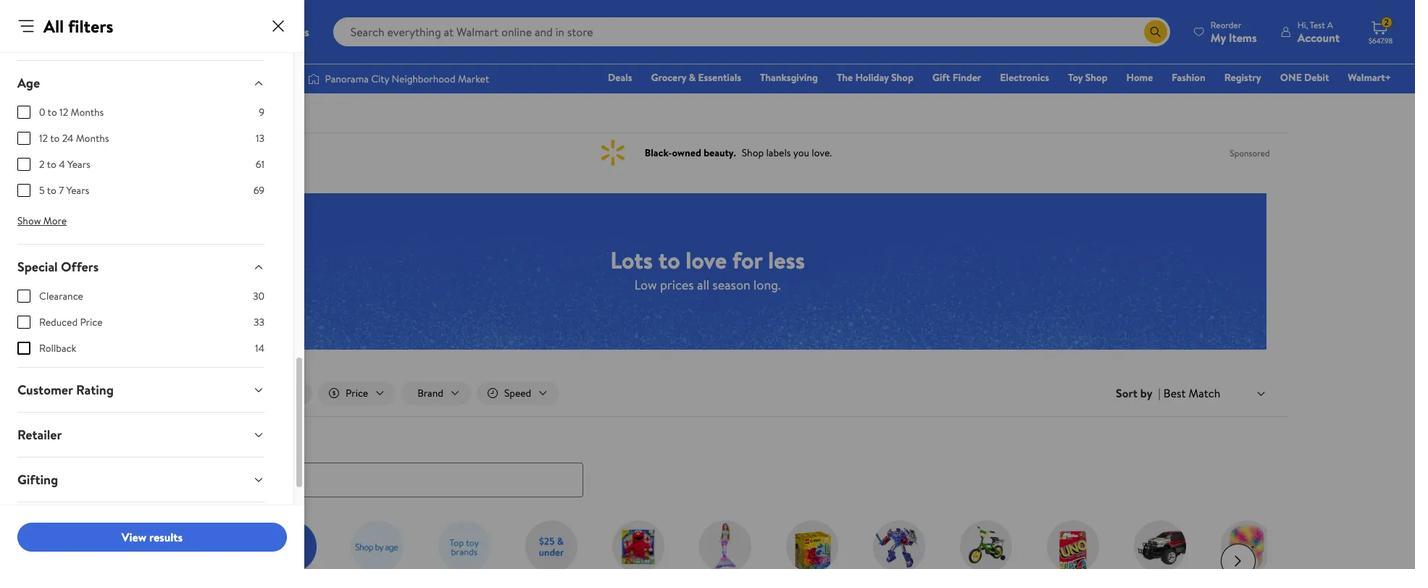 Task type: locate. For each thing, give the bounding box(es) containing it.
months right the 24
[[76, 131, 109, 146]]

thanksgiving
[[761, 70, 818, 85]]

1 vertical spatial 2
[[39, 157, 45, 172]]

retailer button
[[6, 413, 276, 457]]

shop right toy on the right of the page
[[1086, 70, 1108, 85]]

to left the 24
[[50, 131, 60, 146]]

2 inside 2 $647.98
[[1385, 16, 1390, 28]]

in-
[[262, 386, 274, 401]]

30
[[253, 289, 265, 304]]

2 left 4
[[39, 157, 45, 172]]

2 up the $647.98
[[1385, 16, 1390, 28]]

reduced price
[[39, 315, 103, 330]]

bikes & ride ons image
[[960, 521, 1012, 570]]

clearance
[[39, 289, 83, 304]]

walmart image
[[23, 20, 117, 43]]

lots to love for less low prices all season long.
[[611, 244, 805, 294]]

0 horizontal spatial 2
[[39, 157, 45, 172]]

to for 2
[[47, 157, 56, 172]]

shop
[[892, 70, 914, 85], [1086, 70, 1108, 85]]

toy
[[1069, 70, 1083, 85]]

shop right holiday
[[892, 70, 914, 85]]

years right 7
[[66, 183, 89, 198]]

1 shop from the left
[[892, 70, 914, 85]]

the holiday shop link
[[831, 70, 921, 86]]

months up 12 to 24 months
[[71, 105, 104, 120]]

0 vertical spatial months
[[71, 105, 104, 120]]

fashion
[[1173, 70, 1206, 85]]

12 right 0
[[60, 105, 68, 120]]

customer rating button
[[6, 368, 276, 413]]

special offers button
[[6, 245, 276, 289]]

0 vertical spatial years
[[67, 157, 90, 172]]

walmart+ link
[[1342, 70, 1398, 86]]

0 horizontal spatial shop
[[892, 70, 914, 85]]

4
[[59, 157, 65, 172]]

to left 7
[[47, 183, 57, 198]]

in-store button
[[234, 382, 313, 405]]

14
[[255, 341, 265, 356]]

0 vertical spatial 2
[[1385, 16, 1390, 28]]

2 inside age "group"
[[39, 157, 45, 172]]

registry link
[[1218, 70, 1269, 86]]

to right low
[[659, 244, 680, 276]]

1 horizontal spatial 2
[[1385, 16, 1390, 28]]

thanksgiving link
[[754, 70, 825, 86]]

None checkbox
[[17, 106, 30, 119], [17, 132, 30, 145], [17, 158, 30, 171], [17, 290, 30, 303], [17, 342, 30, 355], [17, 106, 30, 119], [17, 132, 30, 145], [17, 158, 30, 171], [17, 290, 30, 303], [17, 342, 30, 355]]

to right 0
[[48, 105, 57, 120]]

dolls and dollhouses image
[[699, 521, 751, 570]]

2 for 2 to 4 years
[[39, 157, 45, 172]]

all
[[43, 14, 64, 38]]

lots to love for less. low prices all season long. image
[[148, 193, 1268, 350]]

view results button
[[17, 523, 287, 552]]

to inside lots to love for less low prices all season long.
[[659, 244, 680, 276]]

low
[[635, 276, 657, 294]]

0 horizontal spatial 12
[[39, 131, 48, 146]]

Walmart Site-Wide search field
[[333, 17, 1171, 46]]

1 vertical spatial years
[[66, 183, 89, 198]]

special offers group
[[17, 289, 265, 368]]

lots
[[611, 244, 653, 276]]

to left 4
[[47, 157, 56, 172]]

preschool and pretend play image
[[612, 521, 664, 570]]

shop inside toy shop link
[[1086, 70, 1108, 85]]

deals link
[[602, 70, 639, 86]]

sort by |
[[1117, 386, 1161, 402]]

close panel image
[[270, 17, 287, 35]]

show more
[[17, 214, 67, 228]]

61
[[256, 157, 265, 172]]

None search field
[[128, 435, 1288, 498]]

2 shop from the left
[[1086, 70, 1108, 85]]

gifting button
[[6, 458, 276, 502]]

finder
[[953, 70, 982, 85]]

offers
[[61, 258, 99, 276]]

customer rating
[[17, 381, 114, 399]]

toy shop
[[1069, 70, 1108, 85]]

building toys image
[[786, 521, 838, 570]]

to
[[48, 105, 57, 120], [50, 131, 60, 146], [47, 157, 56, 172], [47, 183, 57, 198], [659, 244, 680, 276]]

1 horizontal spatial shop
[[1086, 70, 1108, 85]]

months
[[71, 105, 104, 120], [76, 131, 109, 146]]

0
[[39, 105, 45, 120]]

12 left the 24
[[39, 131, 48, 146]]

years right 4
[[67, 157, 90, 172]]

0 to 12 months
[[39, 105, 104, 120]]

13
[[256, 131, 265, 146]]

more
[[43, 214, 67, 228]]

grocery & essentials
[[651, 70, 742, 85]]

the holiday shop
[[837, 70, 914, 85]]

electronics link
[[994, 70, 1056, 86]]

filters
[[68, 14, 113, 38]]

1 vertical spatial months
[[76, 131, 109, 146]]

years
[[67, 157, 90, 172], [66, 183, 89, 198]]

$647.98
[[1369, 36, 1394, 46]]

less
[[768, 244, 805, 276]]

shop all deals image
[[177, 521, 229, 570]]

1 horizontal spatial 12
[[60, 105, 68, 120]]

prices
[[660, 276, 694, 294]]

one debit
[[1281, 70, 1330, 85]]

12
[[60, 105, 68, 120], [39, 131, 48, 146]]

5 to 7 years
[[39, 183, 89, 198]]

1 vertical spatial 12
[[39, 131, 48, 146]]

results
[[149, 530, 183, 546]]

None checkbox
[[17, 184, 30, 197], [17, 316, 30, 329], [17, 184, 30, 197], [17, 316, 30, 329]]

2 to 4 years
[[39, 157, 90, 172]]

2
[[1385, 16, 1390, 28], [39, 157, 45, 172]]



Task type: describe. For each thing, give the bounding box(es) containing it.
0 vertical spatial 12
[[60, 105, 68, 120]]

gifting
[[17, 471, 58, 489]]

to for 5
[[47, 183, 57, 198]]

months for 0 to 12 months
[[71, 105, 104, 120]]

12 to 24 months
[[39, 131, 109, 146]]

holiday
[[856, 70, 889, 85]]

long.
[[754, 276, 781, 294]]

24
[[62, 131, 73, 146]]

to for lots
[[659, 244, 680, 276]]

by
[[1141, 386, 1153, 402]]

gift
[[933, 70, 951, 85]]

33
[[254, 315, 265, 330]]

toy deals image
[[264, 521, 316, 570]]

toy shop link
[[1062, 70, 1115, 86]]

2 $647.98
[[1369, 16, 1394, 46]]

season
[[713, 276, 751, 294]]

walmart+
[[1349, 70, 1392, 85]]

plush image
[[1221, 521, 1273, 570]]

age
[[17, 74, 40, 92]]

debit
[[1305, 70, 1330, 85]]

rollback
[[39, 341, 76, 356]]

customer
[[17, 381, 73, 399]]

shop by age image
[[351, 521, 403, 570]]

years for 5 to 7 years
[[66, 183, 89, 198]]

grocery & essentials link
[[645, 70, 748, 86]]

years for 2 to 4 years
[[67, 157, 90, 172]]

one
[[1281, 70, 1303, 85]]

show
[[17, 214, 41, 228]]

7
[[59, 183, 64, 198]]

months for 12 to 24 months
[[76, 131, 109, 146]]

special offers
[[17, 258, 99, 276]]

registry
[[1225, 70, 1262, 85]]

5
[[39, 183, 45, 198]]

grocery
[[651, 70, 687, 85]]

fashion link
[[1166, 70, 1213, 86]]

all
[[697, 276, 710, 294]]

electronics
[[1001, 70, 1050, 85]]

age button
[[6, 61, 276, 105]]

&
[[689, 70, 696, 85]]

view
[[122, 530, 146, 546]]

age group
[[17, 105, 265, 210]]

9
[[259, 105, 265, 120]]

sort and filter section element
[[128, 370, 1288, 417]]

to for 12
[[50, 131, 60, 146]]

rc, vehicles & drones image
[[1134, 521, 1186, 570]]

home link
[[1121, 70, 1160, 86]]

top toy brand deals image
[[438, 521, 490, 570]]

the
[[837, 70, 853, 85]]

Search in Toy deals search field
[[145, 463, 583, 498]]

one debit link
[[1274, 70, 1336, 86]]

view results
[[122, 530, 183, 546]]

toy deals $25 and under image
[[525, 521, 577, 570]]

2 for 2 $647.98
[[1385, 16, 1390, 28]]

essentials
[[699, 70, 742, 85]]

next slide for chipmodulewithimages list image
[[1221, 544, 1256, 570]]

for
[[733, 244, 763, 276]]

Search search field
[[333, 17, 1171, 46]]

games and puzzles image
[[1047, 521, 1099, 570]]

show more button
[[6, 210, 78, 233]]

sort
[[1117, 386, 1138, 402]]

action figures image
[[873, 521, 925, 570]]

special
[[17, 258, 58, 276]]

deals
[[608, 70, 633, 85]]

retailer
[[17, 426, 62, 444]]

|
[[1159, 386, 1161, 402]]

price
[[80, 315, 103, 330]]

store
[[274, 386, 297, 401]]

all filters
[[43, 14, 113, 38]]

sponsored
[[1231, 147, 1271, 159]]

rating
[[76, 381, 114, 399]]

reduced
[[39, 315, 78, 330]]

love
[[686, 244, 727, 276]]

shop inside the holiday shop link
[[892, 70, 914, 85]]

to for 0
[[48, 105, 57, 120]]

in-store
[[262, 386, 297, 401]]

gift finder link
[[926, 70, 988, 86]]

all filters dialog
[[0, 0, 304, 570]]

gift finder
[[933, 70, 982, 85]]

69
[[254, 183, 265, 198]]



Task type: vqa. For each thing, say whether or not it's contained in the screenshot.
the "Show More" button
yes



